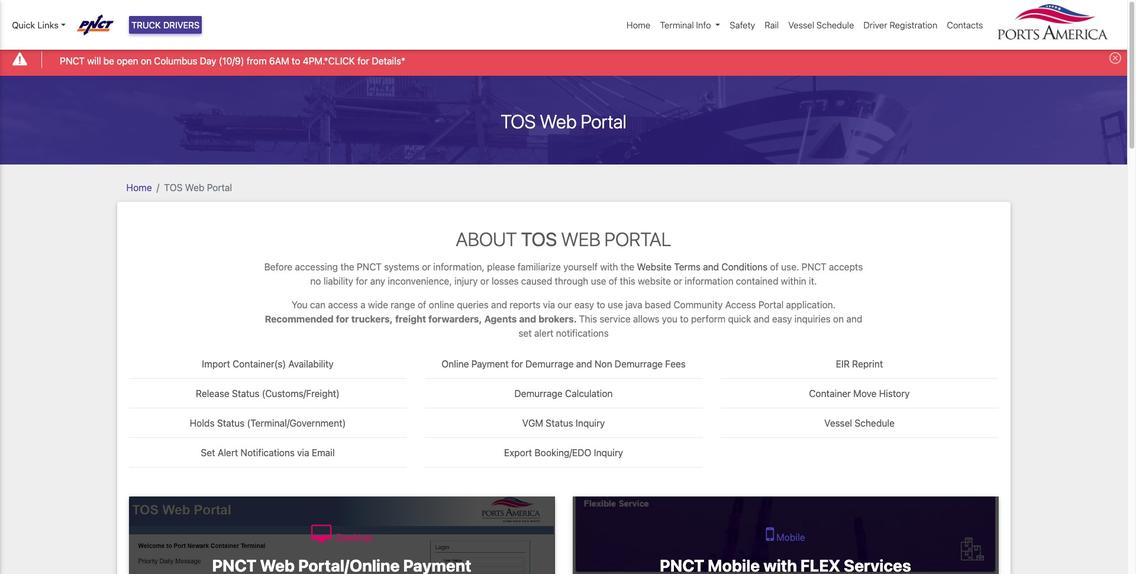 Task type: locate. For each thing, give the bounding box(es) containing it.
of use. pnct accepts no liability for any inconvenience, injury or losses caused through use of this website or information contained within it.
[[311, 262, 864, 287]]

this service allows you to perform quick and easy inquiries on and set alert notifications
[[519, 314, 863, 339]]

inquiry down calculation
[[576, 418, 605, 429]]

export booking/edo inquiry
[[504, 448, 624, 458]]

0 vertical spatial to
[[292, 55, 300, 66]]

accessing
[[295, 262, 338, 272]]

0 horizontal spatial home link
[[126, 182, 152, 193]]

terms
[[675, 262, 701, 272]]

1 vertical spatial use
[[608, 300, 623, 310]]

truckers,
[[352, 314, 393, 324]]

be
[[103, 55, 114, 66]]

truck drivers
[[131, 20, 200, 30]]

2 horizontal spatial pnct
[[802, 262, 827, 272]]

0 vertical spatial use
[[591, 276, 607, 287]]

for inside you can access a wide range of online queries and reports via our easy to use java based community access portal application. recommended for truckers, freight forwarders, agents and brokers.
[[336, 314, 349, 324]]

move
[[854, 388, 877, 399]]

1 horizontal spatial to
[[597, 300, 606, 310]]

1 vertical spatial to
[[597, 300, 606, 310]]

vessel right rail at the top of the page
[[789, 20, 815, 30]]

via left our
[[543, 300, 556, 310]]

pnct will be open on columbus day (10/9) from 6am to 4pm.*click for details* link
[[60, 54, 406, 68]]

(terminal/government)
[[247, 418, 346, 429]]

1 vertical spatial tos
[[164, 182, 183, 193]]

status down container(s)
[[232, 388, 260, 399]]

to
[[292, 55, 300, 66], [597, 300, 606, 310], [680, 314, 689, 324]]

the
[[341, 262, 354, 272], [621, 262, 635, 272]]

1 horizontal spatial pnct
[[357, 262, 382, 272]]

pnct up it.
[[802, 262, 827, 272]]

information,
[[434, 262, 485, 272]]

(10/9)
[[219, 55, 244, 66]]

1 horizontal spatial schedule
[[855, 418, 895, 429]]

of left this at the top right of the page
[[609, 276, 618, 287]]

info
[[697, 20, 712, 30]]

0 horizontal spatial to
[[292, 55, 300, 66]]

0 vertical spatial web
[[540, 110, 577, 132]]

mobile
[[777, 532, 806, 543]]

notifications
[[556, 328, 609, 339]]

2 vertical spatial of
[[418, 300, 427, 310]]

queries
[[457, 300, 489, 310]]

and up the set
[[519, 314, 537, 324]]

0 horizontal spatial home
[[126, 182, 152, 193]]

1 horizontal spatial use
[[608, 300, 623, 310]]

inquiry for export booking/edo inquiry
[[594, 448, 624, 458]]

0 vertical spatial home
[[627, 20, 651, 30]]

of left use.
[[771, 262, 779, 272]]

reprint
[[853, 359, 884, 369]]

1 vertical spatial tos web portal
[[164, 182, 232, 193]]

easy inside the this service allows you to perform quick and easy inquiries on and set alert notifications
[[773, 314, 793, 324]]

0 horizontal spatial schedule
[[817, 20, 855, 30]]

set
[[201, 448, 215, 458]]

website
[[637, 262, 672, 272]]

demurrage calculation
[[515, 388, 613, 399]]

to right 6am
[[292, 55, 300, 66]]

1 horizontal spatial home
[[627, 20, 651, 30]]

status for vgm
[[546, 418, 574, 429]]

vgm
[[523, 418, 544, 429]]

container
[[810, 388, 851, 399]]

1 vertical spatial on
[[834, 314, 844, 324]]

0 vertical spatial home link
[[622, 14, 656, 36]]

liability
[[324, 276, 354, 287]]

use down with
[[591, 276, 607, 287]]

of inside you can access a wide range of online queries and reports via our easy to use java based community access portal application. recommended for truckers, freight forwarders, agents and brokers.
[[418, 300, 427, 310]]

no
[[311, 276, 321, 287]]

tos web portal
[[501, 110, 627, 132], [164, 182, 232, 193]]

portal inside you can access a wide range of online queries and reports via our easy to use java based community access portal application. recommended for truckers, freight forwarders, agents and brokers.
[[759, 300, 784, 310]]

information
[[685, 276, 734, 287]]

0 horizontal spatial via
[[297, 448, 309, 458]]

0 vertical spatial vessel
[[789, 20, 815, 30]]

via
[[543, 300, 556, 310], [297, 448, 309, 458]]

via left email
[[297, 448, 309, 458]]

range
[[391, 300, 415, 310]]

1 vertical spatial easy
[[773, 314, 793, 324]]

1 vertical spatial inquiry
[[594, 448, 624, 458]]

tos
[[501, 110, 536, 132], [164, 182, 183, 193], [521, 228, 557, 250]]

pnct left will
[[60, 55, 85, 66]]

quick
[[12, 20, 35, 30]]

1 vertical spatial vessel schedule
[[825, 418, 895, 429]]

2 horizontal spatial of
[[771, 262, 779, 272]]

1 horizontal spatial the
[[621, 262, 635, 272]]

on right inquiries
[[834, 314, 844, 324]]

use inside the of use. pnct accepts no liability for any inconvenience, injury or losses caused through use of this website or information contained within it.
[[591, 276, 607, 287]]

0 vertical spatial via
[[543, 300, 556, 310]]

it.
[[809, 276, 817, 287]]

import container(s) availability
[[202, 359, 334, 369]]

0 horizontal spatial easy
[[575, 300, 595, 310]]

availability
[[289, 359, 334, 369]]

or right injury
[[481, 276, 489, 287]]

demurrage
[[526, 359, 574, 369], [615, 359, 663, 369], [515, 388, 563, 399]]

home link
[[622, 14, 656, 36], [126, 182, 152, 193]]

website
[[638, 276, 671, 287]]

inquiry right booking/edo
[[594, 448, 624, 458]]

vessel schedule down the container move history
[[825, 418, 895, 429]]

close image
[[1110, 52, 1122, 64]]

of up freight
[[418, 300, 427, 310]]

allows
[[633, 314, 660, 324]]

and right quick
[[754, 314, 770, 324]]

or down terms
[[674, 276, 683, 287]]

to inside you can access a wide range of online queries and reports via our easy to use java based community access portal application. recommended for truckers, freight forwarders, agents and brokers.
[[597, 300, 606, 310]]

pnct up "any"
[[357, 262, 382, 272]]

1 vertical spatial of
[[609, 276, 618, 287]]

(customs/freight)
[[262, 388, 340, 399]]

day
[[200, 55, 216, 66]]

schedule left driver
[[817, 20, 855, 30]]

0 horizontal spatial on
[[141, 55, 152, 66]]

freight
[[395, 314, 426, 324]]

accepts
[[829, 262, 864, 272]]

2 vertical spatial to
[[680, 314, 689, 324]]

1 vertical spatial home link
[[126, 182, 152, 193]]

1 horizontal spatial on
[[834, 314, 844, 324]]

on right open
[[141, 55, 152, 66]]

vessel down container
[[825, 418, 853, 429]]

application.
[[787, 300, 836, 310]]

email
[[312, 448, 335, 458]]

the up liability
[[341, 262, 354, 272]]

1 vertical spatial schedule
[[855, 418, 895, 429]]

for left details* on the top left of page
[[358, 55, 370, 66]]

web
[[540, 110, 577, 132], [185, 182, 205, 193], [562, 228, 601, 250]]

vessel schedule right rail at the top of the page
[[789, 20, 855, 30]]

2 vertical spatial tos
[[521, 228, 557, 250]]

1 horizontal spatial vessel
[[825, 418, 853, 429]]

use up service
[[608, 300, 623, 310]]

schedule down move
[[855, 418, 895, 429]]

use
[[591, 276, 607, 287], [608, 300, 623, 310]]

demurrage up vgm
[[515, 388, 563, 399]]

and left non
[[576, 359, 592, 369]]

vessel schedule
[[789, 20, 855, 30], [825, 418, 895, 429]]

status right vgm
[[546, 418, 574, 429]]

vessel schedule link
[[784, 14, 859, 36]]

for left "any"
[[356, 276, 368, 287]]

website terms and conditions link
[[637, 262, 768, 272]]

2 horizontal spatial to
[[680, 314, 689, 324]]

for down access
[[336, 314, 349, 324]]

release status (customs/freight)
[[196, 388, 340, 399]]

0 vertical spatial inquiry
[[576, 418, 605, 429]]

to up 'this'
[[597, 300, 606, 310]]

use inside you can access a wide range of online queries and reports via our easy to use java based community access portal application. recommended for truckers, freight forwarders, agents and brokers.
[[608, 300, 623, 310]]

pnct inside alert
[[60, 55, 85, 66]]

to right you at right bottom
[[680, 314, 689, 324]]

for
[[358, 55, 370, 66], [356, 276, 368, 287], [336, 314, 349, 324], [512, 359, 523, 369]]

1 horizontal spatial easy
[[773, 314, 793, 324]]

container move history
[[810, 388, 910, 399]]

truck drivers link
[[129, 16, 202, 34]]

for right payment
[[512, 359, 523, 369]]

and right inquiries
[[847, 314, 863, 324]]

easy left inquiries
[[773, 314, 793, 324]]

safety link
[[726, 14, 760, 36]]

1 horizontal spatial tos web portal
[[501, 110, 627, 132]]

holds
[[190, 418, 215, 429]]

0 horizontal spatial of
[[418, 300, 427, 310]]

or up inconvenience,
[[422, 262, 431, 272]]

set alert notifications via email
[[201, 448, 335, 458]]

0 horizontal spatial the
[[341, 262, 354, 272]]

2 horizontal spatial or
[[674, 276, 683, 287]]

the up this at the top right of the page
[[621, 262, 635, 272]]

0 horizontal spatial pnct
[[60, 55, 85, 66]]

0 horizontal spatial use
[[591, 276, 607, 287]]

status right holds
[[217, 418, 245, 429]]

pnct will be open on columbus day (10/9) from 6am to 4pm.*click for details* alert
[[0, 44, 1128, 76]]

and up agents at the bottom
[[491, 300, 507, 310]]

driver
[[864, 20, 888, 30]]

1 horizontal spatial of
[[609, 276, 618, 287]]

0 vertical spatial schedule
[[817, 20, 855, 30]]

1 vertical spatial vessel
[[825, 418, 853, 429]]

0 vertical spatial on
[[141, 55, 152, 66]]

online payment for demurrage and non demurrage fees
[[442, 359, 686, 369]]

vessel
[[789, 20, 815, 30], [825, 418, 853, 429]]

1 horizontal spatial via
[[543, 300, 556, 310]]

rail link
[[760, 14, 784, 36]]

losses
[[492, 276, 519, 287]]

0 vertical spatial easy
[[575, 300, 595, 310]]

easy up 'this'
[[575, 300, 595, 310]]

0 vertical spatial tos
[[501, 110, 536, 132]]

set
[[519, 328, 532, 339]]

alert
[[535, 328, 554, 339]]



Task type: describe. For each thing, give the bounding box(es) containing it.
wide
[[368, 300, 388, 310]]

schedule inside vessel schedule link
[[817, 20, 855, 30]]

from
[[247, 55, 267, 66]]

0 horizontal spatial or
[[422, 262, 431, 272]]

payment
[[472, 359, 509, 369]]

pnct will be open on columbus day (10/9) from 6am to 4pm.*click for details*
[[60, 55, 406, 66]]

desktop
[[334, 532, 372, 543]]

contacts link
[[943, 14, 988, 36]]

1 vertical spatial home
[[126, 182, 152, 193]]

before
[[264, 262, 293, 272]]

6am
[[269, 55, 289, 66]]

4pm.*click
[[303, 55, 355, 66]]

inconvenience,
[[388, 276, 452, 287]]

easy inside you can access a wide range of online queries and reports via our easy to use java based community access portal application. recommended for truckers, freight forwarders, agents and brokers.
[[575, 300, 595, 310]]

about
[[456, 228, 517, 250]]

pnct inside the of use. pnct accepts no liability for any inconvenience, injury or losses caused through use of this website or information contained within it.
[[802, 262, 827, 272]]

0 vertical spatial tos web portal
[[501, 110, 627, 132]]

you
[[662, 314, 678, 324]]

please
[[487, 262, 515, 272]]

inquiry for vgm status inquiry
[[576, 418, 605, 429]]

forwarders,
[[429, 314, 482, 324]]

0 horizontal spatial tos web portal
[[164, 182, 232, 193]]

2 vertical spatial web
[[562, 228, 601, 250]]

with
[[601, 262, 619, 272]]

through
[[555, 276, 589, 287]]

eir
[[836, 359, 850, 369]]

demurrage down alert
[[526, 359, 574, 369]]

0 horizontal spatial vessel
[[789, 20, 815, 30]]

fees
[[666, 359, 686, 369]]

1 vertical spatial web
[[185, 182, 205, 193]]

release
[[196, 388, 230, 399]]

terminal
[[660, 20, 694, 30]]

history
[[880, 388, 910, 399]]

service
[[600, 314, 631, 324]]

contained
[[736, 276, 779, 287]]

perform
[[691, 314, 726, 324]]

you can access a wide range of online queries and reports via our easy to use java based community access portal application. recommended for truckers, freight forwarders, agents and brokers.
[[265, 300, 836, 324]]

safety
[[730, 20, 756, 30]]

to inside the this service allows you to perform quick and easy inquiries on and set alert notifications
[[680, 314, 689, 324]]

1 horizontal spatial or
[[481, 276, 489, 287]]

via inside you can access a wide range of online queries and reports via our easy to use java based community access portal application. recommended for truckers, freight forwarders, agents and brokers.
[[543, 300, 556, 310]]

1 vertical spatial via
[[297, 448, 309, 458]]

can
[[310, 300, 326, 310]]

vgm status inquiry
[[523, 418, 605, 429]]

import
[[202, 359, 230, 369]]

status for holds
[[217, 418, 245, 429]]

1 horizontal spatial home link
[[622, 14, 656, 36]]

0 vertical spatial vessel schedule
[[789, 20, 855, 30]]

and up information
[[703, 262, 720, 272]]

demurrage right non
[[615, 359, 663, 369]]

booking/edo
[[535, 448, 592, 458]]

truck
[[131, 20, 161, 30]]

drivers
[[163, 20, 200, 30]]

calculation
[[565, 388, 613, 399]]

driver registration link
[[859, 14, 943, 36]]

recommended
[[265, 314, 334, 324]]

about tos web portal
[[456, 228, 672, 250]]

based
[[645, 300, 672, 310]]

will
[[87, 55, 101, 66]]

systems
[[384, 262, 420, 272]]

reports
[[510, 300, 541, 310]]

conditions
[[722, 262, 768, 272]]

inquiries
[[795, 314, 831, 324]]

2 the from the left
[[621, 262, 635, 272]]

agents
[[485, 314, 517, 324]]

you
[[292, 300, 308, 310]]

rail
[[765, 20, 779, 30]]

a
[[361, 300, 366, 310]]

container(s)
[[233, 359, 286, 369]]

injury
[[455, 276, 478, 287]]

on inside alert
[[141, 55, 152, 66]]

eir reprint
[[836, 359, 884, 369]]

holds status (terminal/government)
[[190, 418, 346, 429]]

notifications
[[241, 448, 295, 458]]

alert
[[218, 448, 238, 458]]

community
[[674, 300, 723, 310]]

status for release
[[232, 388, 260, 399]]

for inside the of use. pnct accepts no liability for any inconvenience, injury or losses caused through use of this website or information contained within it.
[[356, 276, 368, 287]]

online
[[429, 300, 455, 310]]

driver registration
[[864, 20, 938, 30]]

yourself
[[564, 262, 598, 272]]

contacts
[[948, 20, 984, 30]]

non
[[595, 359, 613, 369]]

to inside pnct will be open on columbus day (10/9) from 6am to 4pm.*click for details* link
[[292, 55, 300, 66]]

familiarize
[[518, 262, 561, 272]]

brokers.
[[539, 314, 577, 324]]

caused
[[521, 276, 553, 287]]

quick
[[729, 314, 752, 324]]

0 vertical spatial of
[[771, 262, 779, 272]]

1 the from the left
[[341, 262, 354, 272]]

access
[[328, 300, 358, 310]]

terminal info link
[[656, 14, 726, 36]]

on inside the this service allows you to perform quick and easy inquiries on and set alert notifications
[[834, 314, 844, 324]]

quick links
[[12, 20, 59, 30]]

any
[[370, 276, 386, 287]]

links
[[38, 20, 59, 30]]

this
[[620, 276, 636, 287]]

details*
[[372, 55, 406, 66]]

before accessing the pnct systems or information, please familiarize yourself with the website terms and conditions
[[264, 262, 768, 272]]

for inside alert
[[358, 55, 370, 66]]



Task type: vqa. For each thing, say whether or not it's contained in the screenshot.
Import
yes



